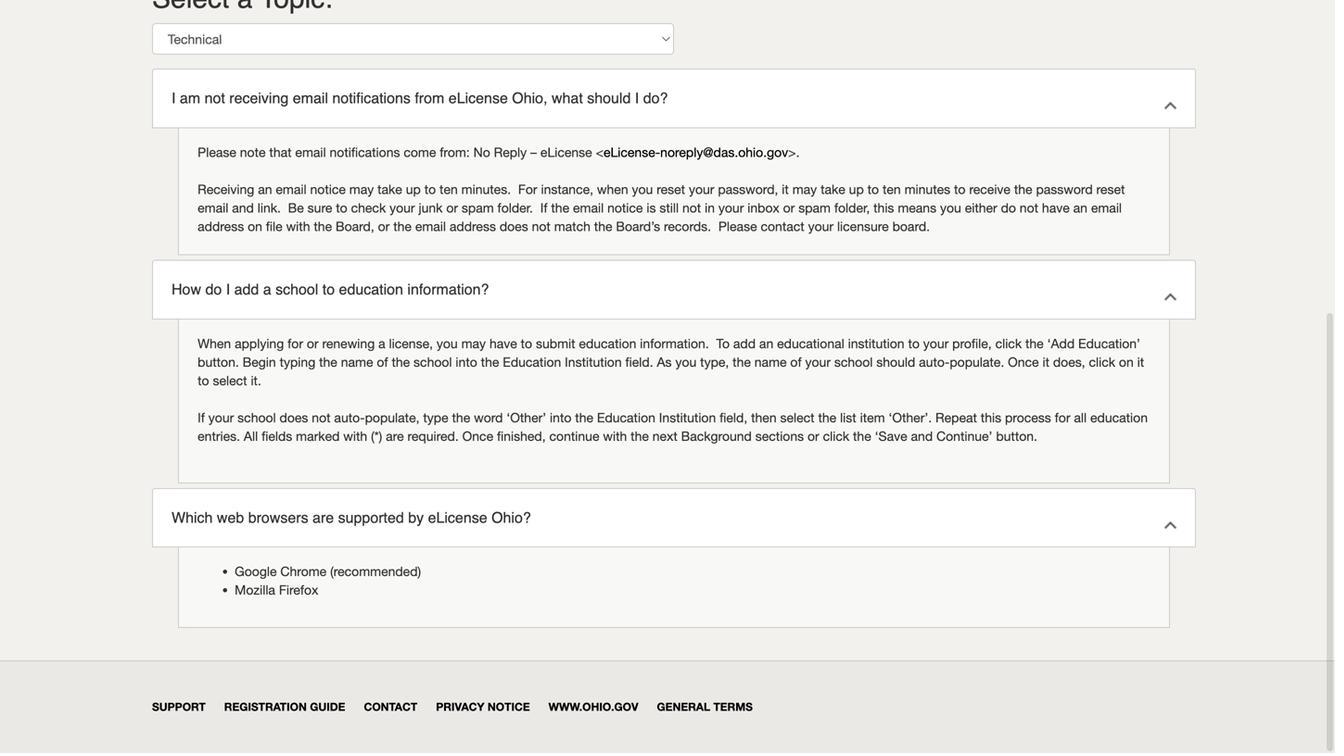 Task type: locate. For each thing, give the bounding box(es) containing it.
into inside the when applying for or renewing a license, you may have to submit education information.  to add an educational institution to your profile, click the 'add education' button. begin typing the name of the school into the education institution field. as you type, the name of your school should auto-populate. once it does, click on it to select it.
[[456, 355, 477, 370]]

which web browsers are supported by elicense ohio?
[[172, 509, 531, 527]]

0 vertical spatial notifications
[[332, 89, 411, 107]]

when applying for or renewing a license, you may have to submit education information.  to add an educational institution to your profile, click the 'add education' button. begin typing the name of the school into the education institution field. as you type, the name of your school should auto-populate. once it does, click on it to select it.
[[198, 336, 1144, 388]]

1 horizontal spatial auto-
[[919, 355, 950, 370]]

your up in
[[689, 182, 714, 197]]

0 vertical spatial button.
[[198, 355, 239, 370]]

up up folder,
[[849, 182, 864, 197]]

with inside "receiving an email notice may take up to ten minutes.  for instance, when you reset your password, it may take up to ten minutes to receive the password reset email and link.  be sure to check your junk or spam folder.  if the email notice is still not in your inbox or spam folder, this means you either do not have an email address on file with the board, or the email address does not match the board's records.  please contact your licensure board."
[[286, 219, 310, 234]]

0 vertical spatial this
[[874, 200, 894, 216]]

select inside the when applying for or renewing a license, you may have to submit education information.  to add an educational institution to your profile, click the 'add education' button. begin typing the name of the school into the education institution field. as you type, the name of your school should auto-populate. once it does, click on it to select it.
[[213, 373, 247, 388]]

click down education' on the right top of page
[[1089, 355, 1116, 370]]

elicense right by
[[428, 509, 487, 527]]

address up the information?
[[450, 219, 496, 234]]

0 horizontal spatial do
[[205, 281, 222, 298]]

do inside "receiving an email notice may take up to ten minutes.  for instance, when you reset your password, it may take up to ten minutes to receive the password reset email and link.  be sure to check your junk or spam folder.  if the email notice is still not in your inbox or spam folder, this means you either do not have an email address on file with the board, or the email address does not match the board's records.  please contact your licensure board."
[[1001, 200, 1016, 216]]

have left submit
[[490, 336, 517, 351]]

0 horizontal spatial are
[[313, 509, 334, 527]]

1 horizontal spatial this
[[981, 410, 1002, 425]]

license,
[[389, 336, 433, 351]]

on left file
[[248, 219, 262, 234]]

take up folder,
[[821, 182, 845, 197]]

1 horizontal spatial it
[[1043, 355, 1050, 370]]

have down password at the right top of page
[[1042, 200, 1070, 216]]

have inside "receiving an email notice may take up to ten minutes.  for instance, when you reset your password, it may take up to ten minutes to receive the password reset email and link.  be sure to check your junk or spam folder.  if the email notice is still not in your inbox or spam folder, this means you either do not have an email address on file with the board, or the email address does not match the board's records.  please contact your licensure board."
[[1042, 200, 1070, 216]]

an up file
[[258, 182, 272, 197]]

1 name from the left
[[341, 355, 373, 370]]

continue'
[[937, 429, 993, 444]]

if down instance, at the left top
[[540, 200, 548, 216]]

the down instance, at the left top
[[551, 200, 569, 216]]

education up field.
[[579, 336, 637, 351]]

for
[[518, 182, 537, 197]]

type,
[[700, 355, 729, 370]]

'add
[[1047, 336, 1075, 351]]

once left does,
[[1008, 355, 1039, 370]]

1 vertical spatial if
[[198, 410, 205, 425]]

1 horizontal spatial should
[[877, 355, 915, 370]]

into
[[456, 355, 477, 370], [550, 410, 572, 425]]

this up continue'
[[981, 410, 1002, 425]]

on inside "receiving an email notice may take up to ten minutes.  for instance, when you reset your password, it may take up to ten minutes to receive the password reset email and link.  be sure to check your junk or spam folder.  if the email notice is still not in your inbox or spam folder, this means you either do not have an email address on file with the board, or the email address does not match the board's records.  please contact your licensure board."
[[248, 219, 262, 234]]

password,
[[718, 182, 778, 197]]

1 horizontal spatial button.
[[996, 429, 1038, 444]]

1 horizontal spatial a
[[378, 336, 385, 351]]

background
[[681, 429, 752, 444]]

web
[[217, 509, 244, 527]]

2 horizontal spatial an
[[1073, 200, 1088, 216]]

1 vertical spatial into
[[550, 410, 572, 425]]

should right what
[[587, 89, 631, 107]]

file
[[266, 219, 283, 234]]

school inside if your school does not auto-populate, type the word 'other' into the education institution field, then select the list item 'other'. repeat this process for all education entries. all fields marked with (*) are required. once finished, continue with the next background sections or click the 'save and continue' button.
[[238, 410, 276, 425]]

it inside "receiving an email notice may take up to ten minutes.  for instance, when you reset your password, it may take up to ten minutes to receive the password reset email and link.  be sure to check your junk or spam folder.  if the email notice is still not in your inbox or spam folder, this means you either do not have an email address on file with the board, or the email address does not match the board's records.  please contact your licensure board."
[[782, 182, 789, 197]]

it left does,
[[1043, 355, 1050, 370]]

0 horizontal spatial please
[[198, 145, 236, 160]]

is
[[647, 200, 656, 216]]

notifications
[[332, 89, 411, 107], [330, 145, 400, 160]]

0 vertical spatial have
[[1042, 200, 1070, 216]]

0 vertical spatial do
[[1001, 200, 1016, 216]]

school
[[275, 281, 318, 298], [414, 355, 452, 370], [834, 355, 873, 370], [238, 410, 276, 425]]

your up entries.
[[208, 410, 234, 425]]

it up the contact
[[782, 182, 789, 197]]

2 vertical spatial education
[[1091, 410, 1148, 425]]

select
[[213, 373, 247, 388], [780, 410, 815, 425]]

all
[[1074, 410, 1087, 425]]

a up the applying
[[263, 281, 271, 298]]

on
[[248, 219, 262, 234], [1119, 355, 1134, 370]]

field.
[[625, 355, 653, 370]]

0 horizontal spatial have
[[490, 336, 517, 351]]

guide
[[310, 701, 345, 714]]

1 horizontal spatial add
[[733, 336, 756, 351]]

notifications left come
[[330, 145, 400, 160]]

name down educational
[[755, 355, 787, 370]]

1 horizontal spatial an
[[759, 336, 774, 351]]

have inside the when applying for or renewing a license, you may have to submit education information.  to add an educational institution to your profile, click the 'add education' button. begin typing the name of the school into the education institution field. as you type, the name of your school should auto-populate. once it does, click on it to select it.
[[490, 336, 517, 351]]

0 horizontal spatial education
[[339, 281, 403, 298]]

you down minutes
[[940, 200, 961, 216]]

1 vertical spatial a
[[378, 336, 385, 351]]

this inside "receiving an email notice may take up to ten minutes.  for instance, when you reset your password, it may take up to ten minutes to receive the password reset email and link.  be sure to check your junk or spam folder.  if the email notice is still not in your inbox or spam folder, this means you either do not have an email address on file with the board, or the email address does not match the board's records.  please contact your licensure board."
[[874, 200, 894, 216]]

1 horizontal spatial address
[[450, 219, 496, 234]]

add up the applying
[[234, 281, 259, 298]]

1 horizontal spatial take
[[821, 182, 845, 197]]

email
[[293, 89, 328, 107], [295, 145, 326, 160], [276, 182, 307, 197], [198, 200, 228, 216], [573, 200, 604, 216], [1091, 200, 1122, 216], [415, 219, 446, 234]]

of down educational
[[790, 355, 802, 370]]

0 vertical spatial if
[[540, 200, 548, 216]]

email down junk
[[415, 219, 446, 234]]

may up the check
[[349, 182, 374, 197]]

continue
[[549, 429, 599, 444]]

are right (*)
[[386, 429, 404, 444]]

does
[[500, 219, 528, 234], [280, 410, 308, 425]]

for up typing
[[288, 336, 303, 351]]

0 horizontal spatial may
[[349, 182, 374, 197]]

1 vertical spatial please
[[719, 219, 757, 234]]

2 reset from the left
[[1097, 182, 1125, 197]]

0 horizontal spatial institution
[[565, 355, 622, 370]]

2 ten from the left
[[883, 182, 901, 197]]

0 vertical spatial notice
[[310, 182, 346, 197]]

select up sections
[[780, 410, 815, 425]]

education inside the when applying for or renewing a license, you may have to submit education information.  to add an educational institution to your profile, click the 'add education' button. begin typing the name of the school into the education institution field. as you type, the name of your school should auto-populate. once it does, click on it to select it.
[[503, 355, 561, 370]]

should down institution at the right top of page
[[877, 355, 915, 370]]

please
[[198, 145, 236, 160], [719, 219, 757, 234]]

1 horizontal spatial please
[[719, 219, 757, 234]]

email up match
[[573, 200, 604, 216]]

as
[[657, 355, 672, 370]]

this
[[874, 200, 894, 216], [981, 410, 1002, 425]]

elicense right –
[[541, 145, 592, 160]]

do?
[[643, 89, 668, 107]]

to up junk
[[424, 182, 436, 197]]

marked
[[296, 429, 340, 444]]

1 horizontal spatial are
[[386, 429, 404, 444]]

mozilla
[[235, 583, 275, 598]]

google
[[235, 564, 277, 580]]

process
[[1005, 410, 1051, 425]]

0 vertical spatial auto-
[[919, 355, 950, 370]]

0 horizontal spatial should
[[587, 89, 631, 107]]

with left (*)
[[343, 429, 367, 444]]

or right sections
[[808, 429, 819, 444]]

1 vertical spatial education
[[597, 410, 656, 425]]

'save
[[875, 429, 907, 444]]

1 vertical spatial select
[[780, 410, 815, 425]]

into up word
[[456, 355, 477, 370]]

1 horizontal spatial name
[[755, 355, 787, 370]]

address
[[198, 219, 244, 234], [450, 219, 496, 234]]

please down inbox
[[719, 219, 757, 234]]

up up junk
[[406, 182, 421, 197]]

receiving
[[229, 89, 289, 107]]

button. down process on the right of the page
[[996, 429, 1038, 444]]

click right the profile,
[[996, 336, 1022, 351]]

address down receiving on the left top of page
[[198, 219, 244, 234]]

1 horizontal spatial does
[[500, 219, 528, 234]]

0 vertical spatial are
[[386, 429, 404, 444]]

should inside the when applying for or renewing a license, you may have to submit education information.  to add an educational institution to your profile, click the 'add education' button. begin typing the name of the school into the education institution field. as you type, the name of your school should auto-populate. once it does, click on it to select it.
[[877, 355, 915, 370]]

button. down 'when'
[[198, 355, 239, 370]]

with
[[286, 219, 310, 234], [343, 429, 367, 444], [603, 429, 627, 444]]

education down submit
[[503, 355, 561, 370]]

not left in
[[682, 200, 701, 216]]

1 vertical spatial notifications
[[330, 145, 400, 160]]

a inside the when applying for or renewing a license, you may have to submit education information.  to add an educational institution to your profile, click the 'add education' button. begin typing the name of the school into the education institution field. as you type, the name of your school should auto-populate. once it does, click on it to select it.
[[378, 336, 385, 351]]

1 of from the left
[[377, 355, 388, 370]]

does up fields
[[280, 410, 308, 425]]

have
[[1042, 200, 1070, 216], [490, 336, 517, 351]]

privacy
[[436, 701, 485, 714]]

your down educational
[[805, 355, 831, 370]]

supported
[[338, 509, 404, 527]]

junk
[[419, 200, 443, 216]]

are right browsers
[[313, 509, 334, 527]]

2 horizontal spatial education
[[1091, 410, 1148, 425]]

0 vertical spatial and
[[232, 200, 254, 216]]

0 vertical spatial institution
[[565, 355, 622, 370]]

for
[[288, 336, 303, 351], [1055, 410, 1071, 425]]

0 vertical spatial select
[[213, 373, 247, 388]]

1 vertical spatial should
[[877, 355, 915, 370]]

0 vertical spatial does
[[500, 219, 528, 234]]

does inside "receiving an email notice may take up to ten minutes.  for instance, when you reset your password, it may take up to ten minutes to receive the password reset email and link.  be sure to check your junk or spam folder.  if the email notice is still not in your inbox or spam folder, this means you either do not have an email address on file with the board, or the email address does not match the board's records.  please contact your licensure board."
[[500, 219, 528, 234]]

1 vertical spatial education
[[579, 336, 637, 351]]

2 horizontal spatial may
[[793, 182, 817, 197]]

field,
[[720, 410, 748, 425]]

1 vertical spatial elicense
[[541, 145, 592, 160]]

institution inside the when applying for or renewing a license, you may have to submit education information.  to add an educational institution to your profile, click the 'add education' button. begin typing the name of the school into the education institution field. as you type, the name of your school should auto-populate. once it does, click on it to select it.
[[565, 355, 622, 370]]

i
[[172, 89, 176, 107], [635, 89, 639, 107], [226, 281, 230, 298]]

1 spam from the left
[[462, 200, 494, 216]]

1 horizontal spatial into
[[550, 410, 572, 425]]

either
[[965, 200, 997, 216]]

email right receiving
[[293, 89, 328, 107]]

from
[[415, 89, 444, 107]]

0 horizontal spatial on
[[248, 219, 262, 234]]

not up the marked
[[312, 410, 331, 425]]

ten
[[440, 182, 458, 197], [883, 182, 901, 197]]

notifications left from
[[332, 89, 411, 107]]

1 horizontal spatial reset
[[1097, 182, 1125, 197]]

button. inside if your school does not auto-populate, type the word 'other' into the education institution field, then select the list item 'other'. repeat this process for all education entries. all fields marked with (*) are required. once finished, continue with the next background sections or click the 'save and continue' button.
[[996, 429, 1038, 444]]

an right to
[[759, 336, 774, 351]]

1 horizontal spatial have
[[1042, 200, 1070, 216]]

1 vertical spatial for
[[1055, 410, 1071, 425]]

0 vertical spatial on
[[248, 219, 262, 234]]

1 horizontal spatial may
[[461, 336, 486, 351]]

name
[[341, 355, 373, 370], [755, 355, 787, 370]]

2 spam from the left
[[799, 200, 831, 216]]

it down education' on the right top of page
[[1137, 355, 1144, 370]]

all
[[244, 429, 258, 444]]

or right junk
[[446, 200, 458, 216]]

firefox
[[279, 583, 318, 598]]

with down be
[[286, 219, 310, 234]]

does down for
[[500, 219, 528, 234]]

0 horizontal spatial a
[[263, 281, 271, 298]]

an
[[258, 182, 272, 197], [1073, 200, 1088, 216], [759, 336, 774, 351]]

into up continue
[[550, 410, 572, 425]]

in
[[705, 200, 715, 216]]

general terms
[[657, 701, 753, 714]]

notice down 'when'
[[607, 200, 643, 216]]

0 horizontal spatial add
[[234, 281, 259, 298]]

to right sure
[[336, 200, 347, 216]]

please left note
[[198, 145, 236, 160]]

does inside if your school does not auto-populate, type the word 'other' into the education institution field, then select the list item 'other'. repeat this process for all education entries. all fields marked with (*) are required. once finished, continue with the next background sections or click the 'save and continue' button.
[[280, 410, 308, 425]]

0 horizontal spatial it
[[782, 182, 789, 197]]

1 horizontal spatial if
[[540, 200, 548, 216]]

school up the all
[[238, 410, 276, 425]]

1 horizontal spatial ten
[[883, 182, 901, 197]]

or inside the when applying for or renewing a license, you may have to submit education information.  to add an educational institution to your profile, click the 'add education' button. begin typing the name of the school into the education institution field. as you type, the name of your school should auto-populate. once it does, click on it to select it.
[[307, 336, 319, 351]]

notice up sure
[[310, 182, 346, 197]]

1 vertical spatial institution
[[659, 410, 716, 425]]

1 horizontal spatial education
[[579, 336, 637, 351]]

i left "do?"
[[635, 89, 639, 107]]

0 vertical spatial education
[[503, 355, 561, 370]]

your inside if your school does not auto-populate, type the word 'other' into the education institution field, then select the list item 'other'. repeat this process for all education entries. all fields marked with (*) are required. once finished, continue with the next background sections or click the 'save and continue' button.
[[208, 410, 234, 425]]

add
[[234, 281, 259, 298], [733, 336, 756, 351]]

from:
[[440, 145, 470, 160]]

0 horizontal spatial if
[[198, 410, 205, 425]]

education up "next"
[[597, 410, 656, 425]]

may down the information?
[[461, 336, 486, 351]]

0 horizontal spatial with
[[286, 219, 310, 234]]

once inside if your school does not auto-populate, type the word 'other' into the education institution field, then select the list item 'other'. repeat this process for all education entries. all fields marked with (*) are required. once finished, continue with the next background sections or click the 'save and continue' button.
[[462, 429, 493, 444]]

item
[[860, 410, 885, 425]]

1 horizontal spatial on
[[1119, 355, 1134, 370]]

0 vertical spatial for
[[288, 336, 303, 351]]

on down education' on the right top of page
[[1119, 355, 1134, 370]]

0 horizontal spatial and
[[232, 200, 254, 216]]

the down license,
[[392, 355, 410, 370]]

are
[[386, 429, 404, 444], [313, 509, 334, 527]]

or up typing
[[307, 336, 319, 351]]

to right institution at the right top of page
[[908, 336, 920, 351]]

0 horizontal spatial click
[[823, 429, 850, 444]]

and
[[232, 200, 254, 216], [911, 429, 933, 444]]

1 horizontal spatial for
[[1055, 410, 1071, 425]]

education'
[[1078, 336, 1141, 351]]

ten up junk
[[440, 182, 458, 197]]

0 horizontal spatial ten
[[440, 182, 458, 197]]

begin
[[243, 355, 276, 370]]

take up the check
[[378, 182, 402, 197]]

1 horizontal spatial with
[[343, 429, 367, 444]]

take
[[378, 182, 402, 197], [821, 182, 845, 197]]

elicense
[[449, 89, 508, 107], [541, 145, 592, 160], [428, 509, 487, 527]]

2 vertical spatial an
[[759, 336, 774, 351]]

1 vertical spatial and
[[911, 429, 933, 444]]

1 vertical spatial auto-
[[334, 410, 365, 425]]

1 horizontal spatial do
[[1001, 200, 1016, 216]]

name down "renewing"
[[341, 355, 373, 370]]

the up continue
[[575, 410, 593, 425]]

0 horizontal spatial up
[[406, 182, 421, 197]]

1 horizontal spatial institution
[[659, 410, 716, 425]]

0 horizontal spatial name
[[341, 355, 373, 370]]

note
[[240, 145, 266, 160]]

do right how
[[205, 281, 222, 298]]

select left it.
[[213, 373, 247, 388]]

1 vertical spatial add
[[733, 336, 756, 351]]

0 horizontal spatial spam
[[462, 200, 494, 216]]

1 vertical spatial does
[[280, 410, 308, 425]]

if your school does not auto-populate, type the word 'other' into the education institution field, then select the list item 'other'. repeat this process for all education entries. all fields marked with (*) are required. once finished, continue with the next background sections or click the 'save and continue' button.
[[198, 410, 1148, 444]]

0 horizontal spatial education
[[503, 355, 561, 370]]

with right continue
[[603, 429, 627, 444]]

1 horizontal spatial spam
[[799, 200, 831, 216]]

click down 'list'
[[823, 429, 850, 444]]

privacy notice
[[436, 701, 530, 714]]

renewing
[[322, 336, 375, 351]]

an inside the when applying for or renewing a license, you may have to submit education information.  to add an educational institution to your profile, click the 'add education' button. begin typing the name of the school into the education institution field. as you type, the name of your school should auto-populate. once it does, click on it to select it.
[[759, 336, 774, 351]]

may down >.
[[793, 182, 817, 197]]

education inside if your school does not auto-populate, type the word 'other' into the education institution field, then select the list item 'other'. repeat this process for all education entries. all fields marked with (*) are required. once finished, continue with the next background sections or click the 'save and continue' button.
[[1091, 410, 1148, 425]]

general terms link
[[657, 701, 753, 714]]

1 horizontal spatial and
[[911, 429, 933, 444]]

word
[[474, 410, 503, 425]]

0 horizontal spatial address
[[198, 219, 244, 234]]

0 horizontal spatial for
[[288, 336, 303, 351]]



Task type: vqa. For each thing, say whether or not it's contained in the screenshot.
password,
yes



Task type: describe. For each thing, give the bounding box(es) containing it.
to up "renewing"
[[322, 281, 335, 298]]

may inside the when applying for or renewing a license, you may have to submit education information.  to add an educational institution to your profile, click the 'add education' button. begin typing the name of the school into the education institution field. as you type, the name of your school should auto-populate. once it does, click on it to select it.
[[461, 336, 486, 351]]

entries.
[[198, 429, 240, 444]]

the up word
[[481, 355, 499, 370]]

'other'.
[[889, 410, 932, 425]]

ohio?
[[492, 509, 531, 527]]

2 of from the left
[[790, 355, 802, 370]]

or inside if your school does not auto-populate, type the word 'other' into the education institution field, then select the list item 'other'. repeat this process for all education entries. all fields marked with (*) are required. once finished, continue with the next background sections or click the 'save and continue' button.
[[808, 429, 819, 444]]

1 vertical spatial do
[[205, 281, 222, 298]]

or up the contact
[[783, 200, 795, 216]]

to
[[716, 336, 730, 351]]

into inside if your school does not auto-populate, type the word 'other' into the education institution field, then select the list item 'other'. repeat this process for all education entries. all fields marked with (*) are required. once finished, continue with the next background sections or click the 'save and continue' button.
[[550, 410, 572, 425]]

institution
[[848, 336, 905, 351]]

that
[[269, 145, 292, 160]]

google chrome (recommended) mozilla firefox
[[235, 564, 421, 598]]

applying
[[235, 336, 284, 351]]

browsers
[[248, 509, 308, 527]]

how
[[172, 281, 201, 298]]

1 vertical spatial are
[[313, 509, 334, 527]]

2 up from the left
[[849, 182, 864, 197]]

next
[[653, 429, 678, 444]]

populate,
[[365, 410, 420, 425]]

populate.
[[950, 355, 1004, 370]]

when
[[198, 336, 231, 351]]

required.
[[408, 429, 459, 444]]

on inside the when applying for or renewing a license, you may have to submit education information.  to add an educational institution to your profile, click the 'add education' button. begin typing the name of the school into the education institution field. as you type, the name of your school should auto-populate. once it does, click on it to select it.
[[1119, 355, 1134, 370]]

which
[[172, 509, 213, 527]]

the right match
[[594, 219, 612, 234]]

institution inside if your school does not auto-populate, type the word 'other' into the education institution field, then select the list item 'other'. repeat this process for all education entries. all fields marked with (*) are required. once finished, continue with the next background sections or click the 'save and continue' button.
[[659, 410, 716, 425]]

0 horizontal spatial i
[[172, 89, 176, 107]]

minutes
[[905, 182, 951, 197]]

'other'
[[507, 410, 546, 425]]

0 vertical spatial should
[[587, 89, 631, 107]]

be
[[288, 200, 304, 216]]

licensure
[[837, 219, 889, 234]]

you right as
[[675, 355, 697, 370]]

school down license,
[[414, 355, 452, 370]]

match
[[554, 219, 591, 234]]

still
[[660, 200, 679, 216]]

1 ten from the left
[[440, 182, 458, 197]]

contact link
[[364, 701, 417, 714]]

the left 'list'
[[818, 410, 837, 425]]

privacy notice link
[[436, 701, 530, 714]]

come
[[404, 145, 436, 160]]

by
[[408, 509, 424, 527]]

or down the check
[[378, 219, 390, 234]]

noreply@das.ohio.gov
[[660, 145, 788, 160]]

ohio,
[[512, 89, 548, 107]]

once inside the when applying for or renewing a license, you may have to submit education information.  to add an educational institution to your profile, click the 'add education' button. begin typing the name of the school into the education institution field. as you type, the name of your school should auto-populate. once it does, click on it to select it.
[[1008, 355, 1039, 370]]

0 vertical spatial add
[[234, 281, 259, 298]]

you right license,
[[437, 336, 458, 351]]

1 address from the left
[[198, 219, 244, 234]]

–
[[530, 145, 537, 160]]

how do i add a school to education information?
[[172, 281, 489, 298]]

email right that
[[295, 145, 326, 160]]

are inside if your school does not auto-populate, type the word 'other' into the education institution field, then select the list item 'other'. repeat this process for all education entries. all fields marked with (*) are required. once finished, continue with the next background sections or click the 'save and continue' button.
[[386, 429, 404, 444]]

folder,
[[834, 200, 870, 216]]

the right board,
[[393, 219, 412, 234]]

auto- inside if your school does not auto-populate, type the word 'other' into the education institution field, then select the list item 'other'. repeat this process for all education entries. all fields marked with (*) are required. once finished, continue with the next background sections or click the 'save and continue' button.
[[334, 410, 365, 425]]

auto- inside the when applying for or renewing a license, you may have to submit education information.  to add an educational institution to your profile, click the 'add education' button. begin typing the name of the school into the education institution field. as you type, the name of your school should auto-populate. once it does, click on it to select it.
[[919, 355, 950, 370]]

email up be
[[276, 182, 307, 197]]

if inside "receiving an email notice may take up to ten minutes.  for instance, when you reset your password, it may take up to ten minutes to receive the password reset email and link.  be sure to check your junk or spam folder.  if the email notice is still not in your inbox or spam folder, this means you either do not have an email address on file with the board, or the email address does not match the board's records.  please contact your licensure board."
[[540, 200, 548, 216]]

contact
[[364, 701, 417, 714]]

click inside if your school does not auto-populate, type the word 'other' into the education institution field, then select the list item 'other'. repeat this process for all education entries. all fields marked with (*) are required. once finished, continue with the next background sections or click the 'save and continue' button.
[[823, 429, 850, 444]]

chrome
[[280, 564, 327, 580]]

education inside if your school does not auto-populate, type the word 'other' into the education institution field, then select the list item 'other'. repeat this process for all education entries. all fields marked with (*) are required. once finished, continue with the next background sections or click the 'save and continue' button.
[[597, 410, 656, 425]]

to down 'when'
[[198, 373, 209, 388]]

school down institution at the right top of page
[[834, 355, 873, 370]]

registration
[[224, 701, 307, 714]]

the down "renewing"
[[319, 355, 337, 370]]

repeat
[[936, 410, 977, 425]]

2 address from the left
[[450, 219, 496, 234]]

not right am
[[205, 89, 225, 107]]

support
[[152, 701, 206, 714]]

>.
[[788, 145, 800, 160]]

not down password at the right top of page
[[1020, 200, 1039, 216]]

2 horizontal spatial with
[[603, 429, 627, 444]]

your right in
[[719, 200, 744, 216]]

0 vertical spatial click
[[996, 336, 1022, 351]]

www.ohio.gov
[[549, 701, 638, 714]]

to up folder,
[[868, 182, 879, 197]]

the right receive
[[1014, 182, 1033, 197]]

elicense-noreply@das.ohio.gov link
[[604, 145, 788, 160]]

school up the applying
[[275, 281, 318, 298]]

2 take from the left
[[821, 182, 845, 197]]

2 horizontal spatial click
[[1089, 355, 1116, 370]]

0 vertical spatial elicense
[[449, 89, 508, 107]]

(recommended)
[[330, 564, 421, 580]]

button. inside the when applying for or renewing a license, you may have to submit education information.  to add an educational institution to your profile, click the 'add education' button. begin typing the name of the school into the education institution field. as you type, the name of your school should auto-populate. once it does, click on it to select it.
[[198, 355, 239, 370]]

your right the contact
[[808, 219, 834, 234]]

not inside if your school does not auto-populate, type the word 'other' into the education institution field, then select the list item 'other'. repeat this process for all education entries. all fields marked with (*) are required. once finished, continue with the next background sections or click the 'save and continue' button.
[[312, 410, 331, 425]]

select inside if your school does not auto-populate, type the word 'other' into the education institution field, then select the list item 'other'. repeat this process for all education entries. all fields marked with (*) are required. once finished, continue with the next background sections or click the 'save and continue' button.
[[780, 410, 815, 425]]

receiving
[[198, 182, 254, 197]]

check
[[351, 200, 386, 216]]

0 vertical spatial a
[[263, 281, 271, 298]]

1 reset from the left
[[657, 182, 685, 197]]

1 horizontal spatial notice
[[607, 200, 643, 216]]

please inside "receiving an email notice may take up to ten minutes.  for instance, when you reset your password, it may take up to ten minutes to receive the password reset email and link.  be sure to check your junk or spam folder.  if the email notice is still not in your inbox or spam folder, this means you either do not have an email address on file with the board, or the email address does not match the board's records.  please contact your licensure board."
[[719, 219, 757, 234]]

sections
[[756, 429, 804, 444]]

finished,
[[497, 429, 546, 444]]

not left match
[[532, 219, 551, 234]]

1 up from the left
[[406, 182, 421, 197]]

the left "'add"
[[1026, 336, 1044, 351]]

contact
[[761, 219, 805, 234]]

the down the item
[[853, 429, 871, 444]]

you up is
[[632, 182, 653, 197]]

profile,
[[952, 336, 992, 351]]

2 vertical spatial elicense
[[428, 509, 487, 527]]

does,
[[1053, 355, 1086, 370]]

the right type,
[[733, 355, 751, 370]]

sure
[[308, 200, 332, 216]]

your left junk
[[390, 200, 415, 216]]

please note that email notifications come from: no reply – elicense < elicense-noreply@das.ohio.gov >.
[[198, 145, 803, 160]]

to up the either
[[954, 182, 966, 197]]

notice
[[488, 701, 530, 714]]

1 take from the left
[[378, 182, 402, 197]]

and inside if your school does not auto-populate, type the word 'other' into the education institution field, then select the list item 'other'. repeat this process for all education entries. all fields marked with (*) are required. once finished, continue with the next background sections or click the 'save and continue' button.
[[911, 429, 933, 444]]

0 vertical spatial please
[[198, 145, 236, 160]]

the left "next"
[[631, 429, 649, 444]]

password
[[1036, 182, 1093, 197]]

inbox
[[748, 200, 780, 216]]

board's
[[616, 219, 660, 234]]

to left submit
[[521, 336, 532, 351]]

this inside if your school does not auto-populate, type the word 'other' into the education institution field, then select the list item 'other'. repeat this process for all education entries. all fields marked with (*) are required. once finished, continue with the next background sections or click the 'save and continue' button.
[[981, 410, 1002, 425]]

1 vertical spatial an
[[1073, 200, 1088, 216]]

add inside the when applying for or renewing a license, you may have to submit education information.  to add an educational institution to your profile, click the 'add education' button. begin typing the name of the school into the education institution field. as you type, the name of your school should auto-populate. once it does, click on it to select it.
[[733, 336, 756, 351]]

it.
[[251, 373, 261, 388]]

2 horizontal spatial it
[[1137, 355, 1144, 370]]

terms
[[713, 701, 753, 714]]

if inside if your school does not auto-populate, type the word 'other' into the education institution field, then select the list item 'other'. repeat this process for all education entries. all fields marked with (*) are required. once finished, continue with the next background sections or click the 'save and continue' button.
[[198, 410, 205, 425]]

(*)
[[371, 429, 382, 444]]

education inside the when applying for or renewing a license, you may have to submit education information.  to add an educational institution to your profile, click the 'add education' button. begin typing the name of the school into the education institution field. as you type, the name of your school should auto-populate. once it does, click on it to select it.
[[579, 336, 637, 351]]

2 name from the left
[[755, 355, 787, 370]]

the down sure
[[314, 219, 332, 234]]

am
[[180, 89, 200, 107]]

the right the type
[[452, 410, 470, 425]]

2 horizontal spatial i
[[635, 89, 639, 107]]

support link
[[152, 701, 206, 714]]

instance,
[[541, 182, 593, 197]]

board,
[[336, 219, 374, 234]]

board.
[[893, 219, 930, 234]]

for inside if your school does not auto-populate, type the word 'other' into the education institution field, then select the list item 'other'. repeat this process for all education entries. all fields marked with (*) are required. once finished, continue with the next background sections or click the 'save and continue' button.
[[1055, 410, 1071, 425]]

submit
[[536, 336, 575, 351]]

reply
[[494, 145, 527, 160]]

means
[[898, 200, 937, 216]]

your left the profile,
[[923, 336, 949, 351]]

registration guide link
[[224, 701, 345, 714]]

1 horizontal spatial i
[[226, 281, 230, 298]]

receive
[[969, 182, 1011, 197]]

fields
[[262, 429, 292, 444]]

email down receiving on the left top of page
[[198, 200, 228, 216]]

i am not receiving email notifications from elicense ohio, what should i do?
[[172, 89, 668, 107]]

email down password at the right top of page
[[1091, 200, 1122, 216]]

<
[[596, 145, 604, 160]]

for inside the when applying for or renewing a license, you may have to submit education information.  to add an educational institution to your profile, click the 'add education' button. begin typing the name of the school into the education institution field. as you type, the name of your school should auto-populate. once it does, click on it to select it.
[[288, 336, 303, 351]]

and inside "receiving an email notice may take up to ten minutes.  for instance, when you reset your password, it may take up to ten minutes to receive the password reset email and link.  be sure to check your junk or spam folder.  if the email notice is still not in your inbox or spam folder, this means you either do not have an email address on file with the board, or the email address does not match the board's records.  please contact your licensure board."
[[232, 200, 254, 216]]

0 vertical spatial an
[[258, 182, 272, 197]]



